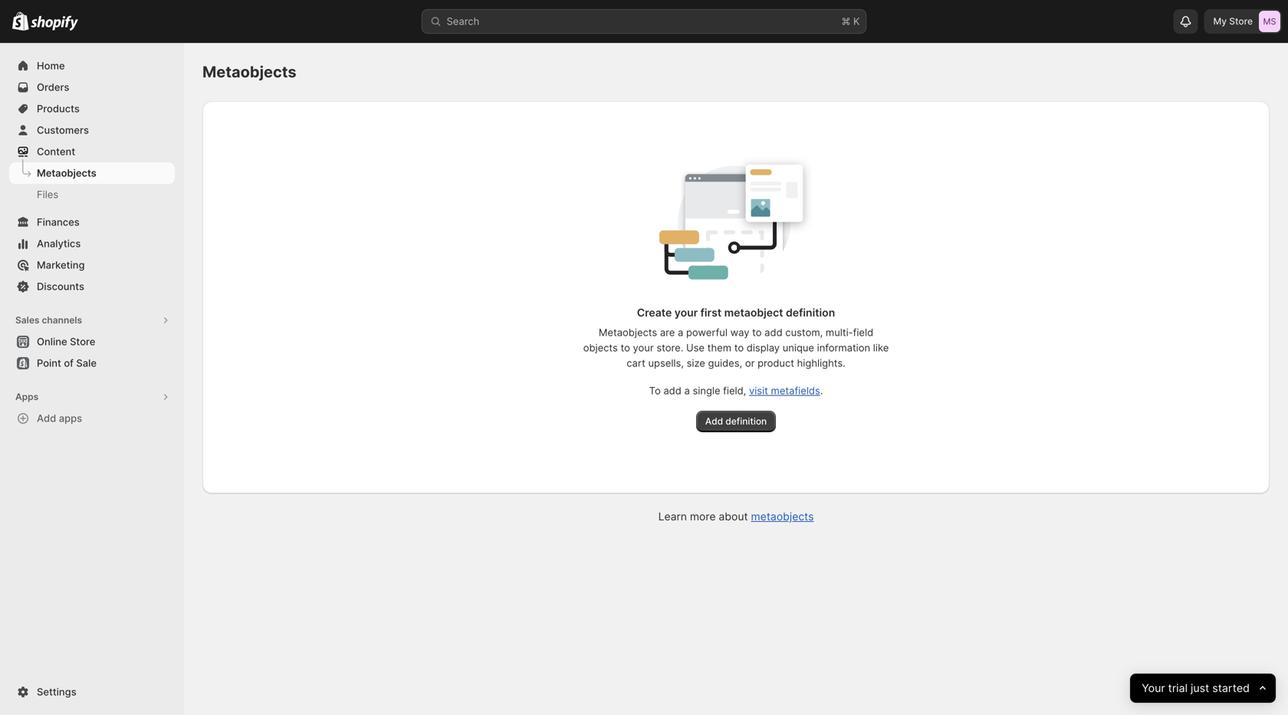 Task type: vqa. For each thing, say whether or not it's contained in the screenshot.
a for powerful
yes



Task type: locate. For each thing, give the bounding box(es) containing it.
use
[[687, 342, 705, 354]]

0 horizontal spatial a
[[678, 327, 684, 339]]

learn
[[659, 511, 687, 524]]

files
[[37, 189, 58, 201]]

orders
[[37, 81, 69, 93]]

to down way
[[735, 342, 744, 354]]

store
[[1230, 16, 1254, 27], [70, 336, 95, 348]]

more
[[690, 511, 716, 524]]

to
[[753, 327, 762, 339], [621, 342, 631, 354], [735, 342, 744, 354]]

create your first metaobject definition
[[637, 307, 836, 320]]

discounts
[[37, 281, 84, 293]]

to
[[650, 385, 661, 397]]

a left single
[[685, 385, 690, 397]]

add
[[765, 327, 783, 339], [664, 385, 682, 397]]

add up display
[[765, 327, 783, 339]]

your inside metaobjects are a powerful way to add custom, multi-field objects to your store. use them to display unique information like cart upsells, size guides, or product highlights.
[[633, 342, 654, 354]]

search
[[447, 15, 480, 27]]

definition
[[786, 307, 836, 320], [726, 416, 767, 427]]

0 vertical spatial a
[[678, 327, 684, 339]]

apps
[[59, 413, 82, 425]]

1 horizontal spatial definition
[[786, 307, 836, 320]]

objects
[[584, 342, 618, 354]]

0 vertical spatial store
[[1230, 16, 1254, 27]]

my store image
[[1260, 11, 1281, 32]]

metaobject
[[725, 307, 784, 320]]

your up cart
[[633, 342, 654, 354]]

.
[[821, 385, 824, 397]]

1 vertical spatial add
[[664, 385, 682, 397]]

add definition
[[706, 416, 767, 427]]

analytics
[[37, 238, 81, 250]]

guides,
[[709, 358, 743, 369]]

k
[[854, 15, 860, 27]]

multi-
[[826, 327, 854, 339]]

channels
[[42, 315, 82, 326]]

0 horizontal spatial your
[[633, 342, 654, 354]]

information
[[818, 342, 871, 354]]

shopify image
[[12, 12, 29, 30], [31, 16, 78, 31]]

2 horizontal spatial metaobjects
[[599, 327, 658, 339]]

a inside metaobjects are a powerful way to add custom, multi-field objects to your store. use them to display unique information like cart upsells, size guides, or product highlights.
[[678, 327, 684, 339]]

online
[[37, 336, 67, 348]]

metaobjects
[[752, 511, 814, 524]]

a right are
[[678, 327, 684, 339]]

store inside 'button'
[[70, 336, 95, 348]]

add inside add apps button
[[37, 413, 56, 425]]

highlights.
[[798, 358, 846, 369]]

add inside add definition link
[[706, 416, 724, 427]]

0 horizontal spatial shopify image
[[12, 12, 29, 30]]

1 horizontal spatial store
[[1230, 16, 1254, 27]]

customers link
[[9, 120, 175, 141]]

to up cart
[[621, 342, 631, 354]]

to up display
[[753, 327, 762, 339]]

1 horizontal spatial your
[[675, 307, 698, 320]]

online store button
[[0, 331, 184, 353]]

display
[[747, 342, 780, 354]]

0 horizontal spatial store
[[70, 336, 95, 348]]

0 horizontal spatial definition
[[726, 416, 767, 427]]

online store
[[37, 336, 95, 348]]

add left apps
[[37, 413, 56, 425]]

a
[[678, 327, 684, 339], [685, 385, 690, 397]]

visit
[[750, 385, 769, 397]]

0 vertical spatial add
[[765, 327, 783, 339]]

like
[[874, 342, 889, 354]]

0 horizontal spatial add
[[37, 413, 56, 425]]

1 vertical spatial metaobjects
[[37, 167, 96, 179]]

1 vertical spatial store
[[70, 336, 95, 348]]

field,
[[724, 385, 747, 397]]

1 horizontal spatial a
[[685, 385, 690, 397]]

files link
[[9, 184, 175, 206]]

2 vertical spatial metaobjects
[[599, 327, 658, 339]]

store up sale
[[70, 336, 95, 348]]

metaobjects
[[203, 63, 297, 81], [37, 167, 96, 179], [599, 327, 658, 339]]

store right my
[[1230, 16, 1254, 27]]

add definition link
[[696, 411, 777, 433]]

store.
[[657, 342, 684, 354]]

definition down to add a single field, visit metafields .
[[726, 416, 767, 427]]

0 vertical spatial metaobjects
[[203, 63, 297, 81]]

1 vertical spatial your
[[633, 342, 654, 354]]

sales channels
[[15, 315, 82, 326]]

2 horizontal spatial to
[[753, 327, 762, 339]]

definition up the custom,
[[786, 307, 836, 320]]

1 horizontal spatial to
[[735, 342, 744, 354]]

customers
[[37, 124, 89, 136]]

store for online store
[[70, 336, 95, 348]]

1 vertical spatial a
[[685, 385, 690, 397]]

1 horizontal spatial add
[[706, 416, 724, 427]]

metaobjects link
[[752, 511, 814, 524]]

your
[[675, 307, 698, 320], [633, 342, 654, 354]]

a for powerful
[[678, 327, 684, 339]]

add
[[37, 413, 56, 425], [706, 416, 724, 427]]

0 vertical spatial definition
[[786, 307, 836, 320]]

single
[[693, 385, 721, 397]]

products link
[[9, 98, 175, 120]]

1 vertical spatial definition
[[726, 416, 767, 427]]

1 horizontal spatial add
[[765, 327, 783, 339]]

0 horizontal spatial metaobjects
[[37, 167, 96, 179]]

your trial just started
[[1142, 682, 1250, 696]]

add for add definition
[[706, 416, 724, 427]]

add right to
[[664, 385, 682, 397]]

add apps button
[[9, 408, 175, 430]]

finances
[[37, 216, 80, 228]]

add down single
[[706, 416, 724, 427]]

metaobjects inside metaobjects link
[[37, 167, 96, 179]]

field
[[854, 327, 874, 339]]

finances link
[[9, 212, 175, 233]]

add for add apps
[[37, 413, 56, 425]]

my store
[[1214, 16, 1254, 27]]

metaobjects link
[[9, 163, 175, 184]]

your left "first"
[[675, 307, 698, 320]]

settings
[[37, 687, 76, 699]]



Task type: describe. For each thing, give the bounding box(es) containing it.
0 horizontal spatial add
[[664, 385, 682, 397]]

point of sale button
[[0, 353, 184, 374]]

store for my store
[[1230, 16, 1254, 27]]

add apps
[[37, 413, 82, 425]]

metaobjects inside metaobjects are a powerful way to add custom, multi-field objects to your store. use them to display unique information like cart upsells, size guides, or product highlights.
[[599, 327, 658, 339]]

sales
[[15, 315, 40, 326]]

0 horizontal spatial to
[[621, 342, 631, 354]]

⌘ k
[[842, 15, 860, 27]]

⌘
[[842, 15, 851, 27]]

size
[[687, 358, 706, 369]]

content link
[[9, 141, 175, 163]]

settings link
[[9, 682, 175, 704]]

sales channels button
[[9, 310, 175, 331]]

metafields
[[772, 385, 821, 397]]

first
[[701, 307, 722, 320]]

sale
[[76, 358, 97, 369]]

learn more about metaobjects
[[659, 511, 814, 524]]

products
[[37, 103, 80, 115]]

content
[[37, 146, 75, 158]]

1 horizontal spatial metaobjects
[[203, 63, 297, 81]]

about
[[719, 511, 749, 524]]

custom,
[[786, 327, 823, 339]]

home link
[[9, 55, 175, 77]]

point
[[37, 358, 61, 369]]

way
[[731, 327, 750, 339]]

point of sale link
[[9, 353, 175, 374]]

marketing
[[37, 259, 85, 271]]

a for single
[[685, 385, 690, 397]]

or
[[746, 358, 755, 369]]

your
[[1142, 682, 1166, 696]]

are
[[660, 327, 675, 339]]

discounts link
[[9, 276, 175, 298]]

them
[[708, 342, 732, 354]]

your trial just started button
[[1131, 674, 1277, 704]]

apps
[[15, 392, 39, 403]]

my
[[1214, 16, 1228, 27]]

analytics link
[[9, 233, 175, 255]]

metaobjects are a powerful way to add custom, multi-field objects to your store. use them to display unique information like cart upsells, size guides, or product highlights.
[[584, 327, 889, 369]]

to add a single field, visit metafields .
[[650, 385, 824, 397]]

trial
[[1169, 682, 1188, 696]]

just
[[1191, 682, 1210, 696]]

visit metafields link
[[750, 385, 821, 397]]

add inside metaobjects are a powerful way to add custom, multi-field objects to your store. use them to display unique information like cart upsells, size guides, or product highlights.
[[765, 327, 783, 339]]

started
[[1213, 682, 1250, 696]]

product
[[758, 358, 795, 369]]

marketing link
[[9, 255, 175, 276]]

orders link
[[9, 77, 175, 98]]

upsells,
[[649, 358, 684, 369]]

home
[[37, 60, 65, 72]]

online store link
[[9, 331, 175, 353]]

of
[[64, 358, 74, 369]]

unique
[[783, 342, 815, 354]]

1 horizontal spatial shopify image
[[31, 16, 78, 31]]

apps button
[[9, 387, 175, 408]]

0 vertical spatial your
[[675, 307, 698, 320]]

powerful
[[687, 327, 728, 339]]

cart
[[627, 358, 646, 369]]

create
[[637, 307, 672, 320]]

point of sale
[[37, 358, 97, 369]]



